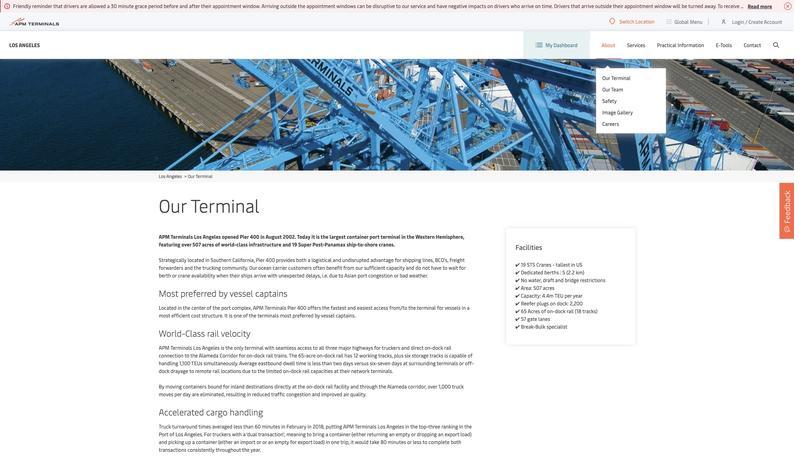 Task type: describe. For each thing, give the bounding box(es) containing it.
apm inside apm terminals los angeles is the only terminal with seamless access to all three major highways for truckers and direct on-dock rail connection to the alameda corridor for on-dock rail trains. the 65-acre on-dock rail has 12 working tracks, plus six storage tracks is capable of handling 1,100 teus simultaneously. average eastbound dwell time is less than two days versus six-seven days at surrounding terminals or off- dock drayage to remote rail locations due to the limited on-dock rail capacities at their network terminals.
[[159, 345, 170, 351]]

2018,
[[313, 423, 325, 430]]

their right after at the left
[[201, 2, 212, 9]]

seven
[[378, 360, 391, 367]]

have inside strategically located in southern california, pier 400 provides both a logistical and undisrupted advantage for shipping lines, bco's, freight forwarders and the trucking community. our ocean carrier customers often benefit from our sufficient capacity and do not have to wait for berth or crane availability when their ships arrive with unexpected delays, i.e. due to asian port congestion or bad weather.
[[431, 265, 442, 271]]

bridge
[[565, 277, 579, 284]]

and up crane
[[185, 265, 193, 271]]

super
[[299, 241, 312, 248]]

their inside strategically located in southern california, pier 400 provides both a logistical and undisrupted advantage for shipping lines, bco's, freight forwarders and the trucking community. our ocean carrier customers often benefit from our sufficient capacity and do not have to wait for berth or crane availability when their ships arrive with unexpected delays, i.e. due to asian port congestion or bad weather.
[[230, 272, 240, 279]]

western
[[416, 233, 435, 240]]

it
[[225, 312, 228, 319]]

capacity:
[[521, 292, 541, 299]]

in inside strategically located in southern california, pier 400 provides both a logistical and undisrupted advantage for shipping lines, bco's, freight forwarders and the trucking community. our ocean carrier customers often benefit from our sufficient capacity and do not have to wait for berth or crane availability when their ships arrive with unexpected delays, i.e. due to asian port congestion or bad weather.
[[206, 257, 210, 264]]

of inside ✔ 19 sts cranes - tallest in us ✔ dedicated berths : 5 (2.2 km) ✔ no water, draft and bridge restrictions ✔ area: 507 acres ✔ capacity: 4.4m teu per year ✔ reefer plugs on dock: 2,200 ✔ 65 acres of on-dock rail (18 tracks) ✔ 57 gate lanes ✔ break-bulk specialist
[[542, 308, 546, 315]]

container inside apm terminals los angeles opened pier 400 in august 2002. today it is the largest container port terminal in the western hemisphere, featuring over 507 acres of world-class infrastructure and 19 super post-panamax ship-to-shore cranes.
[[347, 233, 369, 240]]

on- down dwell
[[283, 368, 291, 375]]

rail up eastbound
[[266, 352, 273, 359]]

1 vertical spatial container
[[330, 431, 351, 438]]

a right 'bring'
[[326, 431, 328, 438]]

opened
[[222, 233, 239, 240]]

19 inside apm terminals los angeles opened pier 400 in august 2002. today it is the largest container port terminal in the western hemisphere, featuring over 507 acres of world-class infrastructure and 19 super post-panamax ship-to-shore cranes.
[[292, 241, 297, 248]]

2 horizontal spatial arrive
[[582, 2, 595, 9]]

structure.
[[202, 312, 224, 319]]

1 appointment from the left
[[213, 2, 242, 9]]

1 vertical spatial empty
[[275, 439, 289, 446]]

congestion inside by moving containers bound for inland destinations directly at the on-dock rail facility and through the alameda corridor, over 1,000 truck moves per day are eliminated, resulting in reduced traffic congestion and improved air quality.
[[287, 391, 311, 398]]

1 vertical spatial terminal
[[196, 174, 213, 179]]

1 horizontal spatial load)
[[461, 431, 472, 438]]

and right service
[[428, 2, 436, 9]]

dock up tracks
[[433, 345, 443, 351]]

shore
[[365, 241, 378, 248]]

receive
[[725, 2, 740, 9]]

to left 'bring'
[[307, 431, 312, 438]]

acres for world-
[[202, 241, 214, 248]]

for inside by moving containers bound for inland destinations directly at the on-dock rail facility and through the alameda corridor, over 1,000 truck moves per day are eliminated, resulting in reduced traffic congestion and improved air quality.
[[223, 383, 230, 390]]

location
[[636, 18, 655, 25]]

0 horizontal spatial preferred
[[181, 287, 217, 299]]

dock up eastbound
[[254, 352, 265, 359]]

after
[[189, 2, 200, 9]]

angeles inside truck turnaround times averaged less than 60 minutes in february in 2018, putting apm terminals los angeles in the top-three ranking in the port of los angeles. for truckers with a 'dual transaction', meaning to bring a container (either returning an empty or dropping an export load) and picking up a container (either an import or or an empty for export load) in one trip, it would take 80 minutes or less to complete both transactions consistently throughout the year.
[[387, 423, 404, 430]]

>
[[185, 174, 187, 179]]

terminal inside apm terminals los angeles opened pier 400 in august 2002. today it is the largest container port terminal in the western hemisphere, featuring over 507 acres of world-class infrastructure and 19 super post-panamax ship-to-shore cranes.
[[381, 233, 401, 240]]

or down forwarders
[[172, 272, 177, 279]]

rail up two
[[337, 352, 344, 359]]

captains.
[[336, 312, 356, 319]]

with inside apm terminals los angeles is the only terminal with seamless access to all three major highways for truckers and direct on-dock rail connection to the alameda corridor for on-dock rail trains. the 65-acre on-dock rail has 12 working tracks, plus six storage tracks is capable of handling 1,100 teus simultaneously. average eastbound dwell time is less than two days versus six-seven days at surrounding terminals or off- dock drayage to remote rail locations due to the limited on-dock rail capacities at their network terminals.
[[265, 345, 275, 351]]

located
[[188, 257, 204, 264]]

8 ✔ from the top
[[516, 316, 520, 323]]

access inside apm terminals los angeles is the only terminal with seamless access to all three major highways for truckers and direct on-dock rail connection to the alameda corridor for on-dock rail trains. the 65-acre on-dock rail has 12 working tracks, plus six storage tracks is capable of handling 1,100 teus simultaneously. average eastbound dwell time is less than two days versus six-seven days at surrounding terminals or off- dock drayage to remote rail locations due to the limited on-dock rail capacities at their network terminals.
[[298, 345, 312, 351]]

or left "dropping"
[[412, 431, 416, 438]]

in inside ✔ 19 sts cranes - tallest in us ✔ dedicated berths : 5 (2.2 km) ✔ no water, draft and bridge restrictions ✔ area: 507 acres ✔ capacity: 4.4m teu per year ✔ reefer plugs on dock: 2,200 ✔ 65 acres of on-dock rail (18 tracks) ✔ 57 gate lanes ✔ break-bulk specialist
[[572, 261, 576, 268]]

65-
[[299, 352, 306, 359]]

an up the throughout
[[234, 439, 239, 446]]

2 be from the left
[[682, 2, 688, 9]]

featuring
[[159, 241, 181, 248]]

grace
[[135, 2, 147, 9]]

an right the "returning" at the bottom left of the page
[[389, 431, 395, 438]]

per inside by moving containers bound for inland destinations directly at the on-dock rail facility and through the alameda corridor, over 1,000 truck moves per day are eliminated, resulting in reduced traffic congestion and improved air quality.
[[175, 391, 182, 398]]

specialist
[[547, 324, 568, 330]]

dock up two
[[325, 352, 335, 359]]

class
[[185, 328, 205, 339]]

0 horizontal spatial on
[[488, 2, 493, 9]]

1 vertical spatial at
[[334, 368, 339, 375]]

year.
[[251, 447, 261, 454]]

terminal inside located in the center of the port complex, apm terminals pier 400 offers the fastest and easiest access from/to the terminal for vessels in a most efficient cost structure. it is one of the terminals most preferred by vessel captains.
[[417, 305, 436, 311]]

than inside truck turnaround times averaged less than 60 minutes in february in 2018, putting apm terminals los angeles in the top-three ranking in the port of los angeles. for truckers with a 'dual transaction', meaning to bring a container (either returning an empty or dropping an export load) and picking up a container (either an import or or an empty for export load) in one trip, it would take 80 minutes or less to complete both transactions consistently throughout the year.
[[244, 423, 254, 430]]

65
[[521, 308, 527, 315]]

1 horizontal spatial on
[[536, 2, 541, 9]]

facility
[[334, 383, 350, 390]]

4.4m
[[543, 292, 554, 299]]

on inside ✔ 19 sts cranes - tallest in us ✔ dedicated berths : 5 (2.2 km) ✔ no water, draft and bridge restrictions ✔ area: 507 acres ✔ capacity: 4.4m teu per year ✔ reefer plugs on dock: 2,200 ✔ 65 acres of on-dock rail (18 tracks) ✔ 57 gate lanes ✔ break-bulk specialist
[[551, 300, 556, 307]]

impacts
[[469, 2, 487, 9]]

an up complete
[[438, 431, 444, 438]]

los inside apm terminals los angeles opened pier 400 in august 2002. today it is the largest container port terminal in the western hemisphere, featuring over 507 acres of world-class infrastructure and 19 super post-panamax ship-to-shore cranes.
[[194, 233, 202, 240]]

to down the "teus"
[[189, 368, 194, 375]]

resulting
[[226, 391, 246, 398]]

top-
[[419, 423, 429, 430]]

e-
[[717, 42, 721, 48]]

2 vertical spatial container
[[196, 439, 217, 446]]

1 vertical spatial handling
[[230, 406, 263, 418]]

1 vertical spatial export
[[298, 439, 313, 446]]

inland
[[231, 383, 245, 390]]

global menu
[[675, 18, 703, 25]]

cost
[[191, 312, 201, 319]]

per inside ✔ 19 sts cranes - tallest in us ✔ dedicated berths : 5 (2.2 km) ✔ no water, draft and bridge restrictions ✔ area: 507 acres ✔ capacity: 4.4m teu per year ✔ reefer plugs on dock: 2,200 ✔ 65 acres of on-dock rail (18 tracks) ✔ 57 gate lanes ✔ break-bulk specialist
[[565, 292, 572, 299]]

to-
[[358, 241, 365, 248]]

area:
[[521, 285, 533, 292]]

e-tools
[[717, 42, 733, 48]]

on- up average
[[247, 352, 254, 359]]

in up "infrastructure"
[[261, 233, 265, 240]]

1 that from the left
[[53, 2, 63, 9]]

versus
[[355, 360, 369, 367]]

a left 30
[[107, 2, 110, 9]]

2 drivers from the left
[[495, 2, 510, 9]]

has
[[345, 352, 353, 359]]

0 horizontal spatial our terminal
[[159, 193, 260, 218]]

in right ranking
[[460, 423, 464, 430]]

truck
[[452, 383, 464, 390]]

contact
[[745, 42, 762, 48]]

i.e.
[[322, 272, 328, 279]]

in up efficient
[[178, 305, 182, 311]]

highways
[[353, 345, 373, 351]]

up
[[185, 439, 191, 446]]

ship-
[[347, 241, 358, 248]]

terminals inside located in the center of the port complex, apm terminals pier 400 offers the fastest and easiest access from/to the terminal for vessels in a most efficient cost structure. it is one of the terminals most preferred by vessel captains.
[[258, 312, 279, 319]]

or left 'bad'
[[394, 272, 399, 279]]

in inside by moving containers bound for inland destinations directly at the on-dock rail facility and through the alameda corridor, over 1,000 truck moves per day are eliminated, resulting in reduced traffic congestion and improved air quality.
[[247, 391, 251, 398]]

teu
[[555, 292, 564, 299]]

undisrupted
[[343, 257, 370, 264]]

due inside strategically located in southern california, pier 400 provides both a logistical and undisrupted advantage for shipping lines, bco's, freight forwarders and the trucking community. our ocean carrier customers often benefit from our sufficient capacity and do not have to wait for berth or crane availability when their ships arrive with unexpected delays, i.e. due to asian port congestion or bad weather.
[[329, 272, 338, 279]]

rail inside ✔ 19 sts cranes - tallest in us ✔ dedicated berths : 5 (2.2 km) ✔ no water, draft and bridge restrictions ✔ area: 507 acres ✔ capacity: 4.4m teu per year ✔ reefer plugs on dock: 2,200 ✔ 65 acres of on-dock rail (18 tracks) ✔ 57 gate lanes ✔ break-bulk specialist
[[567, 308, 574, 315]]

on- inside by moving containers bound for inland destinations directly at the on-dock rail facility and through the alameda corridor, over 1,000 truck moves per day are eliminated, resulting in reduced traffic congestion and improved air quality.
[[307, 383, 314, 390]]

in left "top-" at the bottom right
[[406, 423, 410, 430]]

southern
[[211, 257, 231, 264]]

of down complex,
[[243, 312, 248, 319]]

transactions
[[159, 447, 187, 454]]

9 ✔ from the top
[[516, 324, 520, 330]]

average
[[239, 360, 257, 367]]

1 outside from the left
[[280, 2, 297, 9]]

one inside truck turnaround times averaged less than 60 minutes in february in 2018, putting apm terminals los angeles in the top-three ranking in the port of los angeles. for truckers with a 'dual transaction', meaning to bring a container (either returning an empty or dropping an export load) and picking up a container (either an import or or an empty for export load) in one trip, it would take 80 minutes or less to complete both transactions consistently throughout the year.
[[331, 439, 340, 446]]

is inside apm terminals los angeles opened pier 400 in august 2002. today it is the largest container port terminal in the western hemisphere, featuring over 507 acres of world-class infrastructure and 19 super post-panamax ship-to-shore cranes.
[[316, 233, 320, 240]]

or right "80"
[[408, 439, 412, 446]]

their up switch
[[613, 2, 624, 9]]

safety
[[603, 97, 617, 104]]

2 days from the left
[[392, 360, 402, 367]]

a left 'dual
[[243, 431, 246, 438]]

0 horizontal spatial (either
[[218, 439, 233, 446]]

moving
[[166, 383, 182, 390]]

over inside apm terminals los angeles opened pier 400 in august 2002. today it is the largest container port terminal in the western hemisphere, featuring over 507 acres of world-class infrastructure and 19 super post-panamax ship-to-shore cranes.
[[182, 241, 192, 248]]

bound
[[208, 383, 222, 390]]

to up "1,100"
[[185, 352, 189, 359]]

los angeles > our terminal
[[159, 174, 213, 179]]

0 vertical spatial terminal
[[612, 75, 631, 81]]

preferred inside located in the center of the port complex, apm terminals pier 400 offers the fastest and easiest access from/to the terminal for vessels in a most efficient cost structure. it is one of the terminals most preferred by vessel captains.
[[293, 312, 314, 319]]

eastbound
[[258, 360, 282, 367]]

class
[[237, 241, 248, 248]]

safety link
[[603, 97, 648, 104]]

6 ✔ from the top
[[516, 300, 520, 307]]

5 ✔ from the top
[[516, 292, 520, 299]]

0 vertical spatial at
[[403, 360, 408, 367]]

are inside by moving containers bound for inland destinations directly at the on-dock rail facility and through the alameda corridor, over 1,000 truck moves per day are eliminated, resulting in reduced traffic congestion and improved air quality.
[[192, 391, 199, 398]]

services
[[628, 42, 646, 48]]

our inside strategically located in southern california, pier 400 provides both a logistical and undisrupted advantage for shipping lines, bco's, freight forwarders and the trucking community. our ocean carrier customers often benefit from our sufficient capacity and do not have to wait for berth or crane availability when their ships arrive with unexpected delays, i.e. due to asian port congestion or bad weather.
[[356, 265, 363, 271]]

at inside by moving containers bound for inland destinations directly at the on-dock rail facility and through the alameda corridor, over 1,000 truck moves per day are eliminated, resulting in reduced traffic congestion and improved air quality.
[[292, 383, 297, 390]]

1 vertical spatial load)
[[314, 439, 325, 446]]

over inside by moving containers bound for inland destinations directly at the on-dock rail facility and through the alameda corridor, over 1,000 truck moves per day are eliminated, resulting in reduced traffic congestion and improved air quality.
[[428, 383, 438, 390]]

availability
[[192, 272, 215, 279]]

friendly
[[13, 2, 31, 9]]

both inside strategically located in southern california, pier 400 provides both a logistical and undisrupted advantage for shipping lines, bco's, freight forwarders and the trucking community. our ocean carrier customers often benefit from our sufficient capacity and do not have to wait for berth or crane availability when their ships arrive with unexpected delays, i.e. due to asian port congestion or bad weather.
[[296, 257, 307, 264]]

-
[[553, 261, 555, 268]]

is inside located in the center of the port complex, apm terminals pier 400 offers the fastest and easiest access from/to the terminal for vessels in a most efficient cost structure. it is one of the terminals most preferred by vessel captains.
[[229, 312, 233, 319]]

do
[[416, 265, 422, 271]]

and inside truck turnaround times averaged less than 60 minutes in february in 2018, putting apm terminals los angeles in the top-three ranking in the port of los angeles. for truckers with a 'dual transaction', meaning to bring a container (either returning an empty or dropping an export load) and picking up a container (either an import or or an empty for export load) in one trip, it would take 80 minutes or less to complete both transactions consistently throughout the year.
[[159, 439, 167, 446]]

off-
[[465, 360, 474, 367]]

2 vertical spatial terminal
[[191, 193, 260, 218]]

507 for over
[[193, 241, 201, 248]]

and up "benefit" in the left of the page
[[333, 257, 341, 264]]

port inside located in the center of the port complex, apm terminals pier 400 offers the fastest and easiest access from/to the terminal for vessels in a most efficient cost structure. it is one of the terminals most preferred by vessel captains.
[[221, 305, 231, 311]]

terminals inside apm terminals los angeles is the only terminal with seamless access to all three major highways for truckers and direct on-dock rail connection to the alameda corridor for on-dock rail trains. the 65-acre on-dock rail has 12 working tracks, plus six storage tracks is capable of handling 1,100 teus simultaneously. average eastbound dwell time is less than two days versus six-seven days at surrounding terminals or off- dock drayage to remote rail locations due to the limited on-dock rail capacities at their network terminals.
[[437, 360, 458, 367]]

and left the improved
[[312, 391, 320, 398]]

from
[[344, 265, 355, 271]]

to right disruptive
[[396, 2, 401, 9]]

returning
[[367, 431, 388, 438]]

0 vertical spatial empty
[[396, 431, 410, 438]]

0 horizontal spatial by
[[219, 287, 228, 299]]

rail down the simultaneously.
[[213, 368, 220, 375]]

major
[[339, 345, 352, 351]]

crane
[[178, 272, 190, 279]]

dedicated
[[521, 269, 544, 276]]

2 that from the left
[[571, 2, 581, 9]]

complex,
[[232, 305, 252, 311]]

2 vertical spatial less
[[413, 439, 422, 446]]

on- down all
[[317, 352, 325, 359]]

los angeles
[[9, 41, 40, 48]]

0 vertical spatial vessel
[[230, 287, 253, 299]]

bring
[[313, 431, 325, 438]]

weather.
[[410, 272, 429, 279]]

1 horizontal spatial export
[[445, 431, 460, 438]]

1 vertical spatial less
[[234, 423, 242, 430]]

0 vertical spatial (either
[[352, 431, 366, 438]]

dock left drayage
[[159, 368, 170, 375]]

an down transaction',
[[268, 439, 274, 446]]

0 horizontal spatial are
[[80, 2, 87, 9]]

is right tracks
[[445, 352, 448, 359]]

of up structure.
[[207, 305, 212, 311]]

2 ✔ from the top
[[516, 269, 520, 276]]

velocity
[[221, 328, 251, 339]]

to down average
[[252, 368, 257, 375]]

alameda inside by moving containers bound for inland destinations directly at the on-dock rail facility and through the alameda corridor, over 1,000 truck moves per day are eliminated, resulting in reduced traffic congestion and improved air quality.
[[388, 383, 407, 390]]

for up tracks,
[[375, 345, 381, 351]]

for up capacity
[[395, 257, 402, 264]]

rail down time
[[303, 368, 310, 375]]

logistical
[[312, 257, 332, 264]]

read
[[748, 3, 760, 9]]

time.
[[542, 2, 553, 9]]

strategically located in southern california, pier 400 provides both a logistical and undisrupted advantage for shipping lines, bco's, freight forwarders and the trucking community. our ocean carrier customers often benefit from our sufficient capacity and do not have to wait for berth or crane availability when their ships arrive with unexpected delays, i.e. due to asian port congestion or bad weather.
[[159, 257, 466, 279]]

on- up tracks
[[425, 345, 433, 351]]

1 ✔ from the top
[[516, 261, 520, 268]]

0 horizontal spatial minutes
[[262, 423, 280, 430]]

my dashboard button
[[536, 31, 578, 59]]

my
[[546, 42, 553, 48]]

angeles inside apm terminals los angeles opened pier 400 in august 2002. today it is the largest container port terminal in the western hemisphere, featuring over 507 acres of world-class infrastructure and 19 super post-panamax ship-to-shore cranes.
[[203, 233, 221, 240]]

who
[[511, 2, 520, 9]]

bad
[[400, 272, 408, 279]]

capacity
[[387, 265, 405, 271]]

direct
[[411, 345, 424, 351]]

fastest
[[331, 305, 347, 311]]

account
[[765, 18, 783, 25]]

and inside apm terminals los angeles opened pier 400 in august 2002. today it is the largest container port terminal in the western hemisphere, featuring over 507 acres of world-class infrastructure and 19 super post-panamax ship-to-shore cranes.
[[283, 241, 291, 248]]

to down "dropping"
[[423, 439, 428, 446]]

the
[[289, 352, 297, 359]]

strategically
[[159, 257, 187, 264]]

forwarders
[[159, 265, 183, 271]]

cranes.
[[379, 241, 395, 248]]

the inside strategically located in southern california, pier 400 provides both a logistical and undisrupted advantage for shipping lines, bco's, freight forwarders and the trucking community. our ocean carrier customers often benefit from our sufficient capacity and do not have to wait for berth or crane availability when their ships arrive with unexpected delays, i.e. due to asian port congestion or bad weather.
[[194, 265, 201, 271]]

and down the shipping
[[406, 265, 415, 271]]

by inside located in the center of the port complex, apm terminals pier 400 offers the fastest and easiest access from/to the terminal for vessels in a most efficient cost structure. it is one of the terminals most preferred by vessel captains.
[[315, 312, 320, 319]]

close alert image
[[785, 2, 792, 10]]

and left after at the left
[[180, 2, 188, 9]]

access inside located in the center of the port complex, apm terminals pier 400 offers the fastest and easiest access from/to the terminal for vessels in a most efficient cost structure. it is one of the terminals most preferred by vessel captains.
[[374, 305, 389, 311]]

friendly reminder that drivers are allowed a 30 minute grace period before and after their appointment window. arriving outside the appointment windows can be disruptive to our service and have negative impacts on drivers who arrive on time. drivers that arrive outside their appointment window will be turned away. to receive future operational alerts
[[13, 2, 795, 9]]

terminals.
[[371, 368, 393, 375]]



Task type: locate. For each thing, give the bounding box(es) containing it.
in left february
[[281, 423, 285, 430]]

drivers
[[64, 2, 79, 9], [495, 2, 510, 9]]

of inside apm terminals los angeles is the only terminal with seamless access to all three major highways for truckers and direct on-dock rail connection to the alameda corridor for on-dock rail trains. the 65-acre on-dock rail has 12 working tracks, plus six storage tracks is capable of handling 1,100 teus simultaneously. average eastbound dwell time is less than two days versus six-seven days at surrounding terminals or off- dock drayage to remote rail locations due to the limited on-dock rail capacities at their network terminals.
[[468, 352, 473, 359]]

0 vertical spatial load)
[[461, 431, 472, 438]]

acres inside ✔ 19 sts cranes - tallest in us ✔ dedicated berths : 5 (2.2 km) ✔ no water, draft and bridge restrictions ✔ area: 507 acres ✔ capacity: 4.4m teu per year ✔ reefer plugs on dock: 2,200 ✔ 65 acres of on-dock rail (18 tracks) ✔ 57 gate lanes ✔ break-bulk specialist
[[543, 285, 555, 292]]

for left "inland"
[[223, 383, 230, 390]]

have
[[437, 2, 448, 9], [431, 265, 442, 271]]

handling up 60
[[230, 406, 263, 418]]

1 vertical spatial three
[[429, 423, 441, 430]]

1 vertical spatial los angeles link
[[159, 174, 182, 179]]

/
[[746, 18, 748, 25]]

arrive down ocean
[[254, 272, 267, 279]]

terminal
[[381, 233, 401, 240], [417, 305, 436, 311], [245, 345, 264, 351]]

three inside truck turnaround times averaged less than 60 minutes in february in 2018, putting apm terminals los angeles in the top-three ranking in the port of los angeles. for truckers with a 'dual transaction', meaning to bring a container (either returning an empty or dropping an export load) and picking up a container (either an import or or an empty for export load) in one trip, it would take 80 minutes or less to complete both transactions consistently throughout the year.
[[429, 423, 441, 430]]

over left 1,000
[[428, 383, 438, 390]]

for
[[204, 431, 212, 438]]

1 vertical spatial it
[[351, 439, 354, 446]]

57
[[521, 316, 527, 323]]

2 most from the left
[[280, 312, 292, 319]]

access right 'easiest' at bottom
[[374, 305, 389, 311]]

at down two
[[334, 368, 339, 375]]

0 horizontal spatial truckers
[[213, 431, 231, 438]]

rail inside by moving containers bound for inland destinations directly at the on-dock rail facility and through the alameda corridor, over 1,000 truck moves per day are eliminated, resulting in reduced traffic congestion and improved air quality.
[[326, 383, 333, 390]]

0 vertical spatial truckers
[[382, 345, 401, 351]]

2 vertical spatial port
[[221, 305, 231, 311]]

due inside apm terminals los angeles is the only terminal with seamless access to all three major highways for truckers and direct on-dock rail connection to the alameda corridor for on-dock rail trains. the 65-acre on-dock rail has 12 working tracks, plus six storage tracks is capable of handling 1,100 teus simultaneously. average eastbound dwell time is less than two days versus six-seven days at surrounding terminals or off- dock drayage to remote rail locations due to the limited on-dock rail capacities at their network terminals.
[[243, 368, 251, 375]]

throughout
[[216, 447, 241, 454]]

1 horizontal spatial pier
[[256, 257, 265, 264]]

by down offers
[[315, 312, 320, 319]]

0 horizontal spatial empty
[[275, 439, 289, 446]]

congestion down directly
[[287, 391, 311, 398]]

0 vertical spatial 19
[[292, 241, 297, 248]]

world-
[[221, 241, 237, 248]]

of right the port
[[170, 431, 175, 438]]

0 horizontal spatial outside
[[280, 2, 297, 9]]

limited
[[266, 368, 282, 375]]

acres for capacity:
[[543, 285, 555, 292]]

1 vertical spatial acres
[[543, 285, 555, 292]]

0 horizontal spatial port
[[221, 305, 231, 311]]

0 vertical spatial 507
[[193, 241, 201, 248]]

and down 2002.
[[283, 241, 291, 248]]

terminals inside apm terminals los angeles opened pier 400 in august 2002. today it is the largest container port terminal in the western hemisphere, featuring over 507 acres of world-class infrastructure and 19 super post-panamax ship-to-shore cranes.
[[171, 233, 193, 240]]

my dashboard
[[546, 42, 578, 48]]

by moving containers bound for inland destinations directly at the on-dock rail facility and through the alameda corridor, over 1,000 truck moves per day are eliminated, resulting in reduced traffic congestion and improved air quality.
[[159, 383, 464, 398]]

400
[[250, 233, 260, 240], [266, 257, 275, 264], [297, 305, 307, 311]]

terminals inside apm terminals los angeles is the only terminal with seamless access to all three major highways for truckers and direct on-dock rail connection to the alameda corridor for on-dock rail trains. the 65-acre on-dock rail has 12 working tracks, plus six storage tracks is capable of handling 1,100 teus simultaneously. average eastbound dwell time is less than two days versus six-seven days at surrounding terminals or off- dock drayage to remote rail locations due to the limited on-dock rail capacities at their network terminals.
[[171, 345, 192, 351]]

0 horizontal spatial at
[[292, 383, 297, 390]]

with up import
[[232, 431, 242, 438]]

0 vertical spatial container
[[347, 233, 369, 240]]

2 appointment from the left
[[307, 2, 336, 9]]

(either up would
[[352, 431, 366, 438]]

to left all
[[313, 345, 318, 351]]

0 horizontal spatial be
[[366, 2, 372, 9]]

0 horizontal spatial load)
[[314, 439, 325, 446]]

✔ left dedicated on the bottom of page
[[516, 269, 520, 276]]

for inside located in the center of the port complex, apm terminals pier 400 offers the fastest and easiest access from/to the terminal for vessels in a most efficient cost structure. it is one of the terminals most preferred by vessel captains.
[[437, 305, 444, 311]]

0 horizontal spatial both
[[296, 257, 307, 264]]

30
[[111, 2, 117, 9]]

'dual
[[247, 431, 257, 438]]

pier for opened
[[240, 233, 249, 240]]

both inside truck turnaround times averaged less than 60 minutes in february in 2018, putting apm terminals los angeles in the top-three ranking in the port of los angeles. for truckers with a 'dual transaction', meaning to bring a container (either returning an empty or dropping an export load) and picking up a container (either an import or or an empty for export load) in one trip, it would take 80 minutes or less to complete both transactions consistently throughout the year.
[[451, 439, 462, 446]]

0 horizontal spatial acres
[[202, 241, 214, 248]]

less down "dropping"
[[413, 439, 422, 446]]

in left the 2018,
[[308, 423, 312, 430]]

0 horizontal spatial one
[[234, 312, 242, 319]]

acres down draft
[[543, 285, 555, 292]]

apm inside located in the center of the port complex, apm terminals pier 400 offers the fastest and easiest access from/to the terminal for vessels in a most efficient cost structure. it is one of the terminals most preferred by vessel captains.
[[253, 305, 264, 311]]

1 horizontal spatial at
[[334, 368, 339, 375]]

used ship-to-shore (sts) cranes in north america image
[[0, 59, 795, 171]]

when
[[217, 272, 229, 279]]

0 horizontal spatial terminal
[[245, 345, 264, 351]]

✔ left "no"
[[516, 277, 520, 284]]

dock down time
[[291, 368, 302, 375]]

port
[[370, 233, 380, 240], [358, 272, 367, 279], [221, 305, 231, 311]]

pier for california,
[[256, 257, 265, 264]]

1 horizontal spatial 507
[[534, 285, 542, 292]]

days down plus
[[392, 360, 402, 367]]

0 horizontal spatial three
[[326, 345, 338, 351]]

located in the center of the port complex, apm terminals pier 400 offers the fastest and easiest access from/to the terminal for vessels in a most efficient cost structure. it is one of the terminals most preferred by vessel captains.
[[159, 305, 470, 319]]

1 vertical spatial one
[[331, 439, 340, 446]]

2 vertical spatial at
[[292, 383, 297, 390]]

turned
[[689, 2, 704, 9]]

0 vertical spatial 400
[[250, 233, 260, 240]]

a right vessels
[[467, 305, 470, 311]]

(either
[[352, 431, 366, 438], [218, 439, 233, 446]]

careers link
[[603, 120, 648, 127]]

0 vertical spatial export
[[445, 431, 460, 438]]

7 ✔ from the top
[[516, 308, 520, 315]]

apm inside apm terminals los angeles opened pier 400 in august 2002. today it is the largest container port terminal in the western hemisphere, featuring over 507 acres of world-class infrastructure and 19 super post-panamax ship-to-shore cranes.
[[159, 233, 170, 240]]

quality.
[[351, 391, 367, 398]]

1 vertical spatial congestion
[[287, 391, 311, 398]]

accelerated cargo handling
[[159, 406, 263, 418]]

0 horizontal spatial handling
[[159, 360, 178, 367]]

most
[[159, 287, 178, 299]]

and down the port
[[159, 439, 167, 446]]

acre
[[306, 352, 316, 359]]

locations
[[221, 368, 241, 375]]

0 horizontal spatial vessel
[[230, 287, 253, 299]]

read more
[[748, 3, 773, 9]]

less up capacities on the left bottom of page
[[312, 360, 321, 367]]

or
[[172, 272, 177, 279], [394, 272, 399, 279], [460, 360, 464, 367], [412, 431, 416, 438], [257, 439, 261, 446], [263, 439, 267, 446], [408, 439, 412, 446]]

1 horizontal spatial minutes
[[388, 439, 406, 446]]

their inside apm terminals los angeles is the only terminal with seamless access to all three major highways for truckers and direct on-dock rail connection to the alameda corridor for on-dock rail trains. the 65-acre on-dock rail has 12 working tracks, plus six storage tracks is capable of handling 1,100 teus simultaneously. average eastbound dwell time is less than two days versus six-seven days at surrounding terminals or off- dock drayage to remote rail locations due to the limited on-dock rail capacities at their network terminals.
[[340, 368, 350, 375]]

simultaneously.
[[204, 360, 238, 367]]

restrictions
[[581, 277, 606, 284]]

is
[[316, 233, 320, 240], [229, 312, 233, 319], [221, 345, 225, 351], [445, 352, 448, 359], [308, 360, 311, 367]]

2 horizontal spatial at
[[403, 360, 408, 367]]

1 horizontal spatial congestion
[[369, 272, 393, 279]]

✔ left break-
[[516, 324, 520, 330]]

export
[[445, 431, 460, 438], [298, 439, 313, 446]]

lines,
[[423, 257, 434, 264]]

world-
[[159, 328, 185, 339]]

los inside apm terminals los angeles is the only terminal with seamless access to all three major highways for truckers and direct on-dock rail connection to the alameda corridor for on-dock rail trains. the 65-acre on-dock rail has 12 working tracks, plus six storage tracks is capable of handling 1,100 teus simultaneously. average eastbound dwell time is less than two days versus six-seven days at surrounding terminals or off- dock drayage to remote rail locations due to the limited on-dock rail capacities at their network terminals.
[[193, 345, 201, 351]]

1 be from the left
[[366, 2, 372, 9]]

it
[[312, 233, 315, 240], [351, 439, 354, 446]]

it right trip,
[[351, 439, 354, 446]]

1 vertical spatial are
[[192, 391, 199, 398]]

0 vertical spatial access
[[374, 305, 389, 311]]

for inside truck turnaround times averaged less than 60 minutes in february in 2018, putting apm terminals los angeles in the top-three ranking in the port of los angeles. for truckers with a 'dual transaction', meaning to bring a container (either returning an empty or dropping an export load) and picking up a container (either an import or or an empty for export load) in one trip, it would take 80 minutes or less to complete both transactions consistently throughout the year.
[[290, 439, 297, 446]]

1 horizontal spatial both
[[451, 439, 462, 446]]

with up trains.
[[265, 345, 275, 351]]

rail down structure.
[[207, 328, 219, 339]]

arrive inside strategically located in southern california, pier 400 provides both a logistical and undisrupted advantage for shipping lines, bco's, freight forwarders and the trucking community. our ocean carrier customers often benefit from our sufficient capacity and do not have to wait for berth or crane availability when their ships arrive with unexpected delays, i.e. due to asian port congestion or bad weather.
[[254, 272, 267, 279]]

1 most from the left
[[159, 312, 170, 319]]

0 horizontal spatial most
[[159, 312, 170, 319]]

pier inside strategically located in southern california, pier 400 provides both a logistical and undisrupted advantage for shipping lines, bco's, freight forwarders and the trucking community. our ocean carrier customers often benefit from our sufficient capacity and do not have to wait for berth or crane availability when their ships arrive with unexpected delays, i.e. due to asian port congestion or bad weather.
[[256, 257, 265, 264]]

0 horizontal spatial export
[[298, 439, 313, 446]]

reduced
[[252, 391, 270, 398]]

service
[[411, 2, 426, 9]]

0 vertical spatial it
[[312, 233, 315, 240]]

destinations
[[246, 383, 273, 390]]

california,
[[233, 257, 255, 264]]

capable
[[450, 352, 467, 359]]

of up the off- on the bottom right of page
[[468, 352, 473, 359]]

asian
[[345, 272, 357, 279]]

export down ranking
[[445, 431, 460, 438]]

3 ✔ from the top
[[516, 277, 520, 284]]

preferred down offers
[[293, 312, 314, 319]]

to left wait
[[443, 265, 448, 271]]

0 vertical spatial have
[[437, 2, 448, 9]]

e-tools button
[[717, 31, 733, 59]]

three inside apm terminals los angeles is the only terminal with seamless access to all three major highways for truckers and direct on-dock rail connection to the alameda corridor for on-dock rail trains. the 65-acre on-dock rail has 12 working tracks, plus six storage tracks is capable of handling 1,100 teus simultaneously. average eastbound dwell time is less than two days versus six-seven days at surrounding terminals or off- dock drayage to remote rail locations due to the limited on-dock rail capacities at their network terminals.
[[326, 345, 338, 351]]

2 horizontal spatial pier
[[288, 305, 296, 311]]

✔ left 57
[[516, 316, 520, 323]]

0 vertical spatial terminal
[[381, 233, 401, 240]]

of inside truck turnaround times averaged less than 60 minutes in february in 2018, putting apm terminals los angeles in the top-three ranking in the port of los angeles. for truckers with a 'dual transaction', meaning to bring a container (either returning an empty or dropping an export load) and picking up a container (either an import or or an empty for export load) in one trip, it would take 80 minutes or less to complete both transactions consistently throughout the year.
[[170, 431, 175, 438]]

water,
[[529, 277, 542, 284]]

to left asian
[[339, 272, 344, 279]]

of
[[215, 241, 220, 248], [207, 305, 212, 311], [542, 308, 546, 315], [243, 312, 248, 319], [468, 352, 473, 359], [170, 431, 175, 438]]

by down when
[[219, 287, 228, 299]]

terminal left vessels
[[417, 305, 436, 311]]

terminals
[[258, 312, 279, 319], [437, 360, 458, 367]]

one inside located in the center of the port complex, apm terminals pier 400 offers the fastest and easiest access from/to the terminal for vessels in a most efficient cost structure. it is one of the terminals most preferred by vessel captains.
[[234, 312, 242, 319]]

0 horizontal spatial 507
[[193, 241, 201, 248]]

1 horizontal spatial arrive
[[522, 2, 534, 9]]

400 up ocean
[[266, 257, 275, 264]]

terminal right the only
[[245, 345, 264, 351]]

0 horizontal spatial los angeles link
[[9, 41, 40, 49]]

truck turnaround times averaged less than 60 minutes in february in 2018, putting apm terminals los angeles in the top-three ranking in the port of los angeles. for truckers with a 'dual transaction', meaning to bring a container (either returning an empty or dropping an export load) and picking up a container (either an import or or an empty for export load) in one trip, it would take 80 minutes or less to complete both transactions consistently throughout the year.
[[159, 423, 472, 454]]

due down "benefit" in the left of the page
[[329, 272, 338, 279]]

(either up the throughout
[[218, 439, 233, 446]]

5
[[563, 269, 566, 276]]

1 horizontal spatial port
[[358, 272, 367, 279]]

is up corridor
[[221, 345, 225, 351]]

dock inside by moving containers bound for inland destinations directly at the on-dock rail facility and through the alameda corridor, over 1,000 truck moves per day are eliminated, resulting in reduced traffic congestion and improved air quality.
[[314, 383, 325, 390]]

are down containers
[[192, 391, 199, 398]]

los
[[9, 41, 18, 48], [159, 174, 166, 179], [194, 233, 202, 240], [193, 345, 201, 351], [378, 423, 386, 430], [176, 431, 183, 438]]

2 horizontal spatial 400
[[297, 305, 307, 311]]

alameda inside apm terminals los angeles is the only terminal with seamless access to all three major highways for truckers and direct on-dock rail connection to the alameda corridor for on-dock rail trains. the 65-acre on-dock rail has 12 working tracks, plus six storage tracks is capable of handling 1,100 teus simultaneously. average eastbound dwell time is less than two days versus six-seven days at surrounding terminals or off- dock drayage to remote rail locations due to the limited on-dock rail capacities at their network terminals.
[[199, 352, 219, 359]]

angeles inside apm terminals los angeles is the only terminal with seamless access to all three major highways for truckers and direct on-dock rail connection to the alameda corridor for on-dock rail trains. the 65-acre on-dock rail has 12 working tracks, plus six storage tracks is capable of handling 1,100 teus simultaneously. average eastbound dwell time is less than two days versus six-seven days at surrounding terminals or off- dock drayage to remote rail locations due to the limited on-dock rail capacities at their network terminals.
[[202, 345, 220, 351]]

is down 'acre'
[[308, 360, 311, 367]]

1 drivers from the left
[[64, 2, 79, 9]]

window
[[655, 2, 672, 9]]

transaction',
[[258, 431, 286, 438]]

for down the only
[[239, 352, 246, 359]]

drivers left who
[[495, 2, 510, 9]]

a inside strategically located in southern california, pier 400 provides both a logistical and undisrupted advantage for shipping lines, bco's, freight forwarders and the trucking community. our ocean carrier customers often benefit from our sufficient capacity and do not have to wait for berth or crane availability when their ships arrive with unexpected delays, i.e. due to asian port congestion or bad weather.
[[308, 257, 311, 264]]

400 inside located in the center of the port complex, apm terminals pier 400 offers the fastest and easiest access from/to the terminal for vessels in a most efficient cost structure. it is one of the terminals most preferred by vessel captains.
[[297, 305, 307, 311]]

1 vertical spatial port
[[358, 272, 367, 279]]

empty left "dropping"
[[396, 431, 410, 438]]

in right vessels
[[462, 305, 466, 311]]

vessel inside located in the center of the port complex, apm terminals pier 400 offers the fastest and easiest access from/to the terminal for vessels in a most efficient cost structure. it is one of the terminals most preferred by vessel captains.
[[321, 312, 335, 319]]

1 vertical spatial alameda
[[388, 383, 407, 390]]

400 inside apm terminals los angeles opened pier 400 in august 2002. today it is the largest container port terminal in the western hemisphere, featuring over 507 acres of world-class infrastructure and 19 super post-panamax ship-to-shore cranes.
[[250, 233, 260, 240]]

appointment
[[213, 2, 242, 9], [307, 2, 336, 9], [625, 2, 654, 9]]

0 vertical spatial with
[[268, 272, 278, 279]]

1 vertical spatial terminal
[[417, 305, 436, 311]]

our
[[402, 2, 410, 9], [356, 265, 363, 271]]

1 horizontal spatial 19
[[521, 261, 526, 268]]

port inside strategically located in southern california, pier 400 provides both a logistical and undisrupted advantage for shipping lines, bco's, freight forwarders and the trucking community. our ocean carrier customers often benefit from our sufficient capacity and do not have to wait for berth or crane availability when their ships arrive with unexpected delays, i.e. due to asian port congestion or bad weather.
[[358, 272, 367, 279]]

a inside located in the center of the port complex, apm terminals pier 400 offers the fastest and easiest access from/to the terminal for vessels in a most efficient cost structure. it is one of the terminals most preferred by vessel captains.
[[467, 305, 470, 311]]

all
[[319, 345, 325, 351]]

1 vertical spatial (either
[[218, 439, 233, 446]]

congestion inside strategically located in southern california, pier 400 provides both a logistical and undisrupted advantage for shipping lines, bco's, freight forwarders and the trucking community. our ocean carrier customers often benefit from our sufficient capacity and do not have to wait for berth or crane availability when their ships arrive with unexpected delays, i.e. due to asian port congestion or bad weather.
[[369, 272, 393, 279]]

and inside located in the center of the port complex, apm terminals pier 400 offers the fastest and easiest access from/to the terminal for vessels in a most efficient cost structure. it is one of the terminals most preferred by vessel captains.
[[348, 305, 356, 311]]

for right wait
[[460, 265, 466, 271]]

and inside apm terminals los angeles is the only terminal with seamless access to all three major highways for truckers and direct on-dock rail connection to the alameda corridor for on-dock rail trains. the 65-acre on-dock rail has 12 working tracks, plus six storage tracks is capable of handling 1,100 teus simultaneously. average eastbound dwell time is less than two days versus six-seven days at surrounding terminals or off- dock drayage to remote rail locations due to the limited on-dock rail capacities at their network terminals.
[[402, 345, 410, 351]]

0 vertical spatial our terminal
[[603, 75, 631, 81]]

1 vertical spatial than
[[244, 423, 254, 430]]

pier up class
[[240, 233, 249, 240]]

minutes right "80"
[[388, 439, 406, 446]]

network
[[352, 368, 370, 375]]

terminal inside apm terminals los angeles is the only terminal with seamless access to all three major highways for truckers and direct on-dock rail connection to the alameda corridor for on-dock rail trains. the 65-acre on-dock rail has 12 working tracks, plus six storage tracks is capable of handling 1,100 teus simultaneously. average eastbound dwell time is less than two days versus six-seven days at surrounding terminals or off- dock drayage to remote rail locations due to the limited on-dock rail capacities at their network terminals.
[[245, 345, 264, 351]]

0 horizontal spatial over
[[182, 241, 192, 248]]

2 horizontal spatial appointment
[[625, 2, 654, 9]]

apm inside truck turnaround times averaged less than 60 minutes in february in 2018, putting apm terminals los angeles in the top-three ranking in the port of los angeles. for truckers with a 'dual transaction', meaning to bring a container (either returning an empty or dropping an export load) and picking up a container (either an import or or an empty for export load) in one trip, it would take 80 minutes or less to complete both transactions consistently throughout the year.
[[344, 423, 354, 430]]

at right directly
[[292, 383, 297, 390]]

1,100
[[180, 360, 190, 367]]

in down putting
[[326, 439, 330, 446]]

400 for in
[[250, 233, 260, 240]]

0 horizontal spatial drivers
[[64, 2, 79, 9]]

or inside apm terminals los angeles is the only terminal with seamless access to all three major highways for truckers and direct on-dock rail connection to the alameda corridor for on-dock rail trains. the 65-acre on-dock rail has 12 working tracks, plus six storage tracks is capable of handling 1,100 teus simultaneously. average eastbound dwell time is less than two days versus six-seven days at surrounding terminals or off- dock drayage to remote rail locations due to the limited on-dock rail capacities at their network terminals.
[[460, 360, 464, 367]]

their down two
[[340, 368, 350, 375]]

one left trip,
[[331, 439, 340, 446]]

1 horizontal spatial alameda
[[388, 383, 407, 390]]

picking
[[168, 439, 184, 446]]

terminals inside located in the center of the port complex, apm terminals pier 400 offers the fastest and easiest access from/to the terminal for vessels in a most efficient cost structure. it is one of the terminals most preferred by vessel captains.
[[265, 305, 286, 311]]

1 horizontal spatial handling
[[230, 406, 263, 418]]

plugs
[[537, 300, 549, 307]]

✔ left area:
[[516, 285, 520, 292]]

practical information button
[[658, 31, 705, 59]]

teus
[[191, 360, 203, 367]]

a right up
[[192, 439, 195, 446]]

than
[[322, 360, 332, 367], [244, 423, 254, 430]]

on- inside ✔ 19 sts cranes - tallest in us ✔ dedicated berths : 5 (2.2 km) ✔ no water, draft and bridge restrictions ✔ area: 507 acres ✔ capacity: 4.4m teu per year ✔ reefer plugs on dock: 2,200 ✔ 65 acres of on-dock rail (18 tracks) ✔ 57 gate lanes ✔ break-bulk specialist
[[548, 308, 555, 315]]

1 horizontal spatial due
[[329, 272, 338, 279]]

than up capacities on the left bottom of page
[[322, 360, 332, 367]]

507 inside apm terminals los angeles opened pier 400 in august 2002. today it is the largest container port terminal in the western hemisphere, featuring over 507 acres of world-class infrastructure and 19 super post-panamax ship-to-shore cranes.
[[193, 241, 201, 248]]

per up dock: 2,200
[[565, 292, 572, 299]]

1 horizontal spatial 400
[[266, 257, 275, 264]]

window.
[[243, 2, 261, 9]]

0 vertical spatial one
[[234, 312, 242, 319]]

offers
[[308, 305, 321, 311]]

vessel
[[230, 287, 253, 299], [321, 312, 335, 319]]

400 inside strategically located in southern california, pier 400 provides both a logistical and undisrupted advantage for shipping lines, bco's, freight forwarders and the trucking community. our ocean carrier customers often benefit from our sufficient capacity and do not have to wait for berth or crane availability when their ships arrive with unexpected delays, i.e. due to asian port congestion or bad weather.
[[266, 257, 275, 264]]

1 horizontal spatial that
[[571, 2, 581, 9]]

or left the off- on the bottom right of page
[[460, 360, 464, 367]]

0 horizontal spatial days
[[343, 360, 353, 367]]

1 horizontal spatial truckers
[[382, 345, 401, 351]]

freight
[[450, 257, 465, 264]]

1 horizontal spatial access
[[374, 305, 389, 311]]

at down six
[[403, 360, 408, 367]]

access up 65-
[[298, 345, 312, 351]]

0 horizontal spatial it
[[312, 233, 315, 240]]

1 horizontal spatial our terminal
[[603, 75, 631, 81]]

acres inside apm terminals los angeles opened pier 400 in august 2002. today it is the largest container port terminal in the western hemisphere, featuring over 507 acres of world-class infrastructure and 19 super post-panamax ship-to-shore cranes.
[[202, 241, 214, 248]]

or up year. on the left bottom
[[257, 439, 261, 446]]

2 outside from the left
[[596, 2, 612, 9]]

1 vertical spatial our
[[356, 265, 363, 271]]

container up trip,
[[330, 431, 351, 438]]

4 ✔ from the top
[[516, 285, 520, 292]]

1 vertical spatial access
[[298, 345, 312, 351]]

pier inside apm terminals los angeles opened pier 400 in august 2002. today it is the largest container port terminal in the western hemisphere, featuring over 507 acres of world-class infrastructure and 19 super post-panamax ship-to-shore cranes.
[[240, 233, 249, 240]]

dock inside ✔ 19 sts cranes - tallest in us ✔ dedicated berths : 5 (2.2 km) ✔ no water, draft and bridge restrictions ✔ area: 507 acres ✔ capacity: 4.4m teu per year ✔ reefer plugs on dock: 2,200 ✔ 65 acres of on-dock rail (18 tracks) ✔ 57 gate lanes ✔ break-bulk specialist
[[555, 308, 566, 315]]

unexpected
[[279, 272, 305, 279]]

12
[[354, 352, 358, 359]]

400 for provides
[[266, 257, 275, 264]]

0 vertical spatial handling
[[159, 360, 178, 367]]

it inside apm terminals los angeles opened pier 400 in august 2002. today it is the largest container port terminal in the western hemisphere, featuring over 507 acres of world-class infrastructure and 19 super post-panamax ship-to-shore cranes.
[[312, 233, 315, 240]]

port inside apm terminals los angeles opened pier 400 in august 2002. today it is the largest container port terminal in the western hemisphere, featuring over 507 acres of world-class infrastructure and 19 super post-panamax ship-to-shore cranes.
[[370, 233, 380, 240]]

community.
[[222, 265, 248, 271]]

connection
[[159, 352, 184, 359]]

in left western
[[402, 233, 406, 240]]

dock
[[555, 308, 566, 315], [433, 345, 443, 351], [254, 352, 265, 359], [325, 352, 335, 359], [159, 368, 170, 375], [291, 368, 302, 375], [314, 383, 325, 390]]

of inside apm terminals los angeles opened pier 400 in august 2002. today it is the largest container port terminal in the western hemisphere, featuring over 507 acres of world-class infrastructure and 19 super post-panamax ship-to-shore cranes.
[[215, 241, 220, 248]]

practical
[[658, 42, 677, 48]]

19 inside ✔ 19 sts cranes - tallest in us ✔ dedicated berths : 5 (2.2 km) ✔ no water, draft and bridge restrictions ✔ area: 507 acres ✔ capacity: 4.4m teu per year ✔ reefer plugs on dock: 2,200 ✔ 65 acres of on-dock rail (18 tracks) ✔ 57 gate lanes ✔ break-bulk specialist
[[521, 261, 526, 268]]

terminals inside truck turnaround times averaged less than 60 minutes in february in 2018, putting apm terminals los angeles in the top-three ranking in the port of los angeles. for truckers with a 'dual transaction', meaning to bring a container (either returning an empty or dropping an export load) and picking up a container (either an import or or an empty for export load) in one trip, it would take 80 minutes or less to complete both transactions consistently throughout the year.
[[355, 423, 377, 430]]

arrive right who
[[522, 2, 534, 9]]

dock up the improved
[[314, 383, 325, 390]]

km)
[[576, 269, 585, 276]]

it inside truck turnaround times averaged less than 60 minutes in february in 2018, putting apm terminals los angeles in the top-three ranking in the port of los angeles. for truckers with a 'dual transaction', meaning to bring a container (either returning an empty or dropping an export load) and picking up a container (either an import or or an empty for export load) in one trip, it would take 80 minutes or less to complete both transactions consistently throughout the year.
[[351, 439, 354, 446]]

and inside ✔ 19 sts cranes - tallest in us ✔ dedicated berths : 5 (2.2 km) ✔ no water, draft and bridge restrictions ✔ area: 507 acres ✔ capacity: 4.4m teu per year ✔ reefer plugs on dock: 2,200 ✔ 65 acres of on-dock rail (18 tracks) ✔ 57 gate lanes ✔ break-bulk specialist
[[556, 277, 564, 284]]

1 vertical spatial preferred
[[293, 312, 314, 319]]

by
[[219, 287, 228, 299], [315, 312, 320, 319]]

pier
[[240, 233, 249, 240], [256, 257, 265, 264], [288, 305, 296, 311]]

terminal up cranes.
[[381, 233, 401, 240]]

1 horizontal spatial than
[[322, 360, 332, 367]]

today
[[297, 233, 311, 240]]

0 horizontal spatial arrive
[[254, 272, 267, 279]]

it up post-
[[312, 233, 315, 240]]

in up trucking
[[206, 257, 210, 264]]

1 horizontal spatial our
[[402, 2, 410, 9]]

or down transaction',
[[263, 439, 267, 446]]

largest
[[330, 233, 346, 240]]

terminals up the "returning" at the bottom left of the page
[[355, 423, 377, 430]]

for down meaning
[[290, 439, 297, 446]]

truckers up tracks,
[[382, 345, 401, 351]]

507 inside ✔ 19 sts cranes - tallest in us ✔ dedicated berths : 5 (2.2 km) ✔ no water, draft and bridge restrictions ✔ area: 507 acres ✔ capacity: 4.4m teu per year ✔ reefer plugs on dock: 2,200 ✔ 65 acres of on-dock rail (18 tracks) ✔ 57 gate lanes ✔ break-bulk specialist
[[534, 285, 542, 292]]

pier inside located in the center of the port complex, apm terminals pier 400 offers the fastest and easiest access from/to the terminal for vessels in a most efficient cost structure. it is one of the terminals most preferred by vessel captains.
[[288, 305, 296, 311]]

bco's,
[[435, 257, 449, 264]]

with inside strategically located in southern california, pier 400 provides both a logistical and undisrupted advantage for shipping lines, bco's, freight forwarders and the trucking community. our ocean carrier customers often benefit from our sufficient capacity and do not have to wait for berth or crane availability when their ships arrive with unexpected delays, i.e. due to asian port congestion or bad weather.
[[268, 272, 278, 279]]

truckers inside truck turnaround times averaged less than 60 minutes in february in 2018, putting apm terminals los angeles in the top-three ranking in the port of los angeles. for truckers with a 'dual transaction', meaning to bring a container (either returning an empty or dropping an export load) and picking up a container (either an import or or an empty for export load) in one trip, it would take 80 minutes or less to complete both transactions consistently throughout the year.
[[213, 431, 231, 438]]

80
[[381, 439, 387, 446]]

(2.2
[[567, 269, 575, 276]]

break-
[[521, 324, 536, 330]]

in left us
[[572, 261, 576, 268]]

wait
[[449, 265, 458, 271]]

1 vertical spatial due
[[243, 368, 251, 375]]

of up lanes
[[542, 308, 546, 315]]

angeles
[[19, 41, 40, 48], [167, 174, 182, 179], [203, 233, 221, 240], [202, 345, 220, 351], [387, 423, 404, 430]]

0 vertical spatial pier
[[240, 233, 249, 240]]

507 for area:
[[534, 285, 542, 292]]

:
[[561, 269, 562, 276]]

draft
[[543, 277, 555, 284]]

less inside apm terminals los angeles is the only terminal with seamless access to all three major highways for truckers and direct on-dock rail connection to the alameda corridor for on-dock rail trains. the 65-acre on-dock rail has 12 working tracks, plus six storage tracks is capable of handling 1,100 teus simultaneously. average eastbound dwell time is less than two days versus six-seven days at surrounding terminals or off- dock drayage to remote rail locations due to the limited on-dock rail capacities at their network terminals.
[[312, 360, 321, 367]]

apm right complex,
[[253, 305, 264, 311]]

less right averaged
[[234, 423, 242, 430]]

negative
[[449, 2, 468, 9]]

1 days from the left
[[343, 360, 353, 367]]

truckers inside apm terminals los angeles is the only terminal with seamless access to all three major highways for truckers and direct on-dock rail connection to the alameda corridor for on-dock rail trains. the 65-acre on-dock rail has 12 working tracks, plus six storage tracks is capable of handling 1,100 teus simultaneously. average eastbound dwell time is less than two days versus six-seven days at surrounding terminals or off- dock drayage to remote rail locations due to the limited on-dock rail capacities at their network terminals.
[[382, 345, 401, 351]]

rail up 'capable'
[[445, 345, 452, 351]]

reefer
[[521, 300, 536, 307]]

terminals down captains
[[265, 305, 286, 311]]

than inside apm terminals los angeles is the only terminal with seamless access to all three major highways for truckers and direct on-dock rail connection to the alameda corridor for on-dock rail trains. the 65-acre on-dock rail has 12 working tracks, plus six storage tracks is capable of handling 1,100 teus simultaneously. average eastbound dwell time is less than two days versus six-seven days at surrounding terminals or off- dock drayage to remote rail locations due to the limited on-dock rail capacities at their network terminals.
[[322, 360, 332, 367]]

1 vertical spatial minutes
[[388, 439, 406, 446]]

our inside strategically located in southern california, pier 400 provides both a logistical and undisrupted advantage for shipping lines, bco's, freight forwarders and the trucking community. our ocean carrier customers often benefit from our sufficient capacity and do not have to wait for berth or crane availability when their ships arrive with unexpected delays, i.e. due to asian port congestion or bad weather.
[[249, 265, 257, 271]]

no
[[521, 277, 528, 284]]

0 horizontal spatial congestion
[[287, 391, 311, 398]]

with inside truck turnaround times averaged less than 60 minutes in february in 2018, putting apm terminals los angeles in the top-three ranking in the port of los angeles. for truckers with a 'dual transaction', meaning to bring a container (either returning an empty or dropping an export load) and picking up a container (either an import or or an empty for export load) in one trip, it would take 80 minutes or less to complete both transactions consistently throughout the year.
[[232, 431, 242, 438]]

preferred
[[181, 287, 217, 299], [293, 312, 314, 319]]

0 vertical spatial our
[[402, 2, 410, 9]]

putting
[[326, 423, 342, 430]]

terminals up connection
[[171, 345, 192, 351]]

0 vertical spatial terminals
[[258, 312, 279, 319]]

1 vertical spatial pier
[[256, 257, 265, 264]]

port right asian
[[358, 272, 367, 279]]

2 horizontal spatial less
[[413, 439, 422, 446]]

be right "will"
[[682, 2, 688, 9]]

0 vertical spatial less
[[312, 360, 321, 367]]

3 appointment from the left
[[625, 2, 654, 9]]

with down carrier
[[268, 272, 278, 279]]

0 horizontal spatial appointment
[[213, 2, 242, 9]]

and up quality.
[[351, 383, 359, 390]]

1 horizontal spatial appointment
[[307, 2, 336, 9]]

handling down connection
[[159, 360, 178, 367]]

1 vertical spatial 19
[[521, 261, 526, 268]]

1 horizontal spatial per
[[565, 292, 572, 299]]

✔ left 'sts'
[[516, 261, 520, 268]]

handling inside apm terminals los angeles is the only terminal with seamless access to all three major highways for truckers and direct on-dock rail connection to the alameda corridor for on-dock rail trains. the 65-acre on-dock rail has 12 working tracks, plus six storage tracks is capable of handling 1,100 teus simultaneously. average eastbound dwell time is less than two days versus six-seven days at surrounding terminals or off- dock drayage to remote rail locations due to the limited on-dock rail capacities at their network terminals.
[[159, 360, 178, 367]]



Task type: vqa. For each thing, say whether or not it's contained in the screenshot.
My Dashboard
yes



